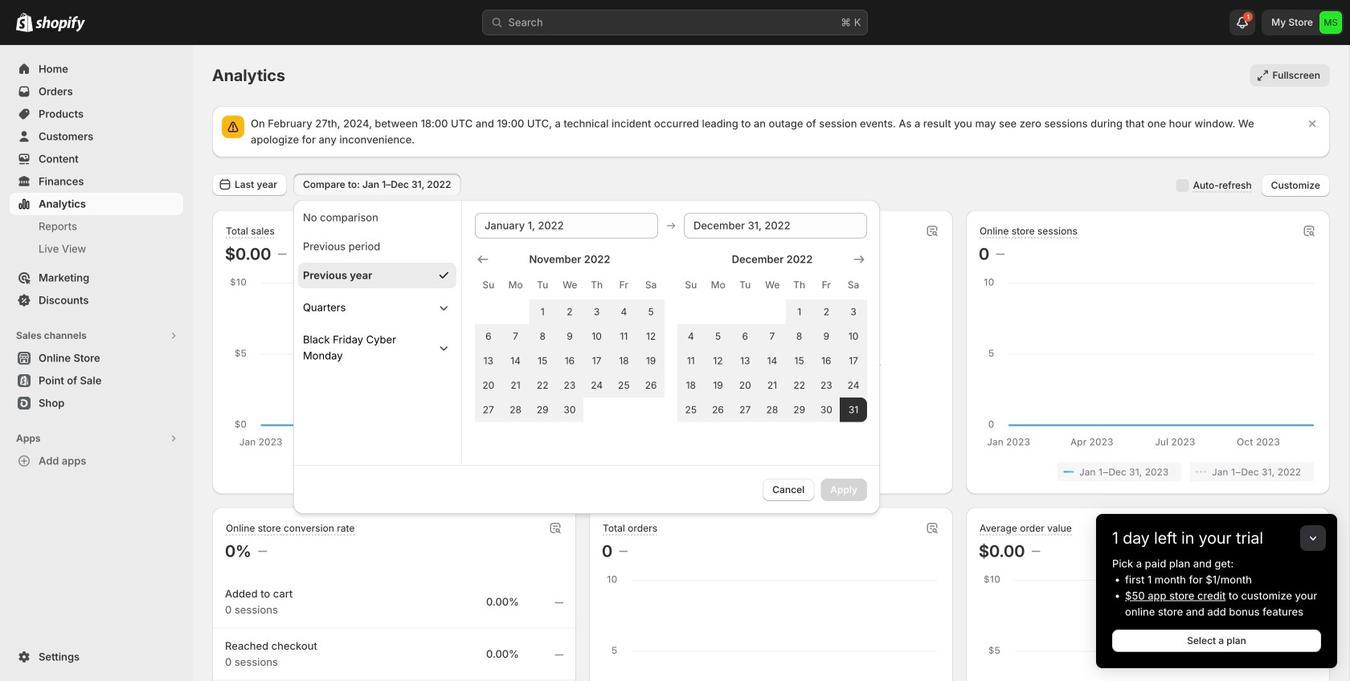 Task type: locate. For each thing, give the bounding box(es) containing it.
monday element
[[502, 271, 529, 300], [705, 271, 732, 300]]

1 horizontal spatial monday element
[[705, 271, 732, 300]]

1 thursday element from the left
[[584, 271, 611, 300]]

1 horizontal spatial saturday element
[[840, 271, 868, 300]]

1 horizontal spatial friday element
[[813, 271, 840, 300]]

tuesday element for first 'saturday' element from the right
[[732, 271, 759, 300]]

1 wednesday element from the left
[[557, 271, 584, 300]]

1 horizontal spatial wednesday element
[[759, 271, 786, 300]]

tuesday element down yyyy-mm-dd text box
[[732, 271, 759, 300]]

2 friday element from the left
[[813, 271, 840, 300]]

tuesday element down yyyy-mm-dd text field
[[529, 271, 557, 300]]

1 tuesday element from the left
[[529, 271, 557, 300]]

1 grid from the left
[[475, 252, 665, 423]]

2 thursday element from the left
[[786, 271, 813, 300]]

0 horizontal spatial list
[[228, 463, 560, 482]]

2 saturday element from the left
[[840, 271, 868, 300]]

thursday element
[[584, 271, 611, 300], [786, 271, 813, 300]]

1 monday element from the left
[[502, 271, 529, 300]]

1 horizontal spatial grid
[[678, 252, 868, 423]]

saturday element
[[638, 271, 665, 300], [840, 271, 868, 300]]

0 horizontal spatial saturday element
[[638, 271, 665, 300]]

thursday element down yyyy-mm-dd text field
[[584, 271, 611, 300]]

wednesday element down yyyy-mm-dd text field
[[557, 271, 584, 300]]

1 horizontal spatial list
[[983, 463, 1315, 482]]

1 sunday element from the left
[[475, 271, 502, 300]]

YYYY-MM-DD text field
[[475, 213, 659, 239]]

0 horizontal spatial monday element
[[502, 271, 529, 300]]

sunday element
[[475, 271, 502, 300], [678, 271, 705, 300]]

monday element for the sunday element corresponding to second grid from the right
[[502, 271, 529, 300]]

1 horizontal spatial sunday element
[[678, 271, 705, 300]]

shopify image
[[35, 16, 85, 32]]

friday element
[[611, 271, 638, 300], [813, 271, 840, 300]]

tuesday element
[[529, 271, 557, 300], [732, 271, 759, 300]]

0 horizontal spatial wednesday element
[[557, 271, 584, 300]]

2 wednesday element from the left
[[759, 271, 786, 300]]

1 horizontal spatial tuesday element
[[732, 271, 759, 300]]

2 sunday element from the left
[[678, 271, 705, 300]]

thursday element down yyyy-mm-dd text box
[[786, 271, 813, 300]]

list
[[228, 463, 560, 482], [983, 463, 1315, 482]]

0 horizontal spatial grid
[[475, 252, 665, 423]]

0 horizontal spatial friday element
[[611, 271, 638, 300]]

0 horizontal spatial tuesday element
[[529, 271, 557, 300]]

wednesday element down yyyy-mm-dd text box
[[759, 271, 786, 300]]

sunday element for second grid from the right
[[475, 271, 502, 300]]

wednesday element
[[557, 271, 584, 300], [759, 271, 786, 300]]

1 horizontal spatial thursday element
[[786, 271, 813, 300]]

0 horizontal spatial thursday element
[[584, 271, 611, 300]]

1 friday element from the left
[[611, 271, 638, 300]]

2 tuesday element from the left
[[732, 271, 759, 300]]

grid
[[475, 252, 665, 423], [678, 252, 868, 423]]

wednesday element for 1st 'saturday' element's tuesday element
[[557, 271, 584, 300]]

2 monday element from the left
[[705, 271, 732, 300]]

thursday element for wednesday "element" corresponding to 1st 'saturday' element's tuesday element
[[584, 271, 611, 300]]

0 horizontal spatial sunday element
[[475, 271, 502, 300]]



Task type: vqa. For each thing, say whether or not it's contained in the screenshot.
2nd monday element from the right
yes



Task type: describe. For each thing, give the bounding box(es) containing it.
1 saturday element from the left
[[638, 271, 665, 300]]

YYYY-MM-DD text field
[[684, 213, 868, 239]]

my store image
[[1320, 11, 1343, 34]]

thursday element for wednesday "element" related to tuesday element related to first 'saturday' element from the right
[[786, 271, 813, 300]]

sunday element for second grid from the left
[[678, 271, 705, 300]]

friday element for 1st 'saturday' element
[[611, 271, 638, 300]]

2 grid from the left
[[678, 252, 868, 423]]

monday element for the sunday element associated with second grid from the left
[[705, 271, 732, 300]]

1 list from the left
[[228, 463, 560, 482]]

2 list from the left
[[983, 463, 1315, 482]]

tuesday element for 1st 'saturday' element
[[529, 271, 557, 300]]

wednesday element for tuesday element related to first 'saturday' element from the right
[[759, 271, 786, 300]]

friday element for first 'saturday' element from the right
[[813, 271, 840, 300]]

shopify image
[[16, 13, 33, 32]]



